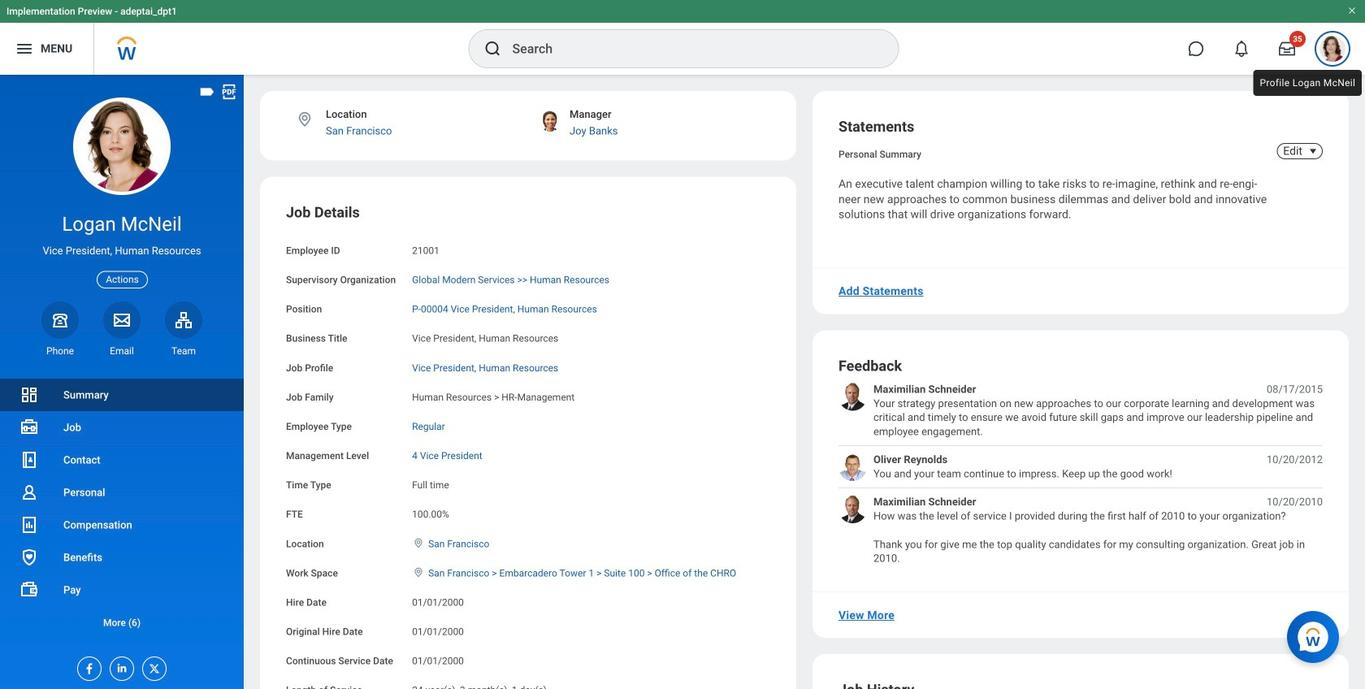 Task type: describe. For each thing, give the bounding box(es) containing it.
phone logan mcneil element
[[41, 345, 79, 358]]

mail image
[[112, 310, 132, 330]]

navigation pane region
[[0, 75, 244, 689]]

linkedin image
[[111, 658, 128, 675]]

compensation image
[[20, 515, 39, 535]]

tag image
[[198, 83, 216, 101]]

view team image
[[174, 310, 193, 330]]

x image
[[143, 658, 161, 676]]

summary image
[[20, 385, 39, 405]]

contact image
[[20, 450, 39, 470]]

0 horizontal spatial list
[[0, 379, 244, 639]]

1 horizontal spatial list
[[839, 382, 1323, 566]]

Search Workday  search field
[[513, 31, 865, 67]]

close environment banner image
[[1348, 6, 1358, 15]]

view printable version (pdf) image
[[220, 83, 238, 101]]

team logan mcneil element
[[165, 345, 202, 358]]

0 horizontal spatial location image
[[296, 111, 314, 128]]

full time element
[[412, 476, 449, 491]]

personal image
[[20, 483, 39, 502]]



Task type: locate. For each thing, give the bounding box(es) containing it.
benefits image
[[20, 548, 39, 567]]

personal summary element
[[839, 146, 922, 160]]

2 employee's photo (maximilian schneider) image from the top
[[839, 495, 867, 524]]

location image
[[412, 567, 425, 578]]

employee's photo (oliver reynolds) image
[[839, 453, 867, 481]]

pay image
[[20, 580, 39, 600]]

email logan mcneil element
[[103, 345, 141, 358]]

0 vertical spatial employee's photo (maximilian schneider) image
[[839, 382, 867, 411]]

notifications large image
[[1234, 41, 1250, 57]]

employee's photo (maximilian schneider) image
[[839, 382, 867, 411], [839, 495, 867, 524]]

1 horizontal spatial location image
[[412, 538, 425, 549]]

1 employee's photo (maximilian schneider) image from the top
[[839, 382, 867, 411]]

banner
[[0, 0, 1366, 75]]

tooltip
[[1251, 67, 1366, 99]]

employee's photo (maximilian schneider) image up employee's photo (oliver reynolds)
[[839, 382, 867, 411]]

inbox large image
[[1279, 41, 1296, 57]]

justify image
[[15, 39, 34, 59]]

phone image
[[49, 310, 72, 330]]

search image
[[483, 39, 503, 59]]

group
[[286, 203, 771, 689]]

facebook image
[[78, 658, 96, 676]]

1 vertical spatial employee's photo (maximilian schneider) image
[[839, 495, 867, 524]]

1 vertical spatial location image
[[412, 538, 425, 549]]

profile logan mcneil image
[[1320, 36, 1346, 65]]

job image
[[20, 418, 39, 437]]

list
[[0, 379, 244, 639], [839, 382, 1323, 566]]

0 vertical spatial location image
[[296, 111, 314, 128]]

employee's photo (maximilian schneider) image down employee's photo (oliver reynolds)
[[839, 495, 867, 524]]

location image
[[296, 111, 314, 128], [412, 538, 425, 549]]



Task type: vqa. For each thing, say whether or not it's contained in the screenshot.
get feedback button
no



